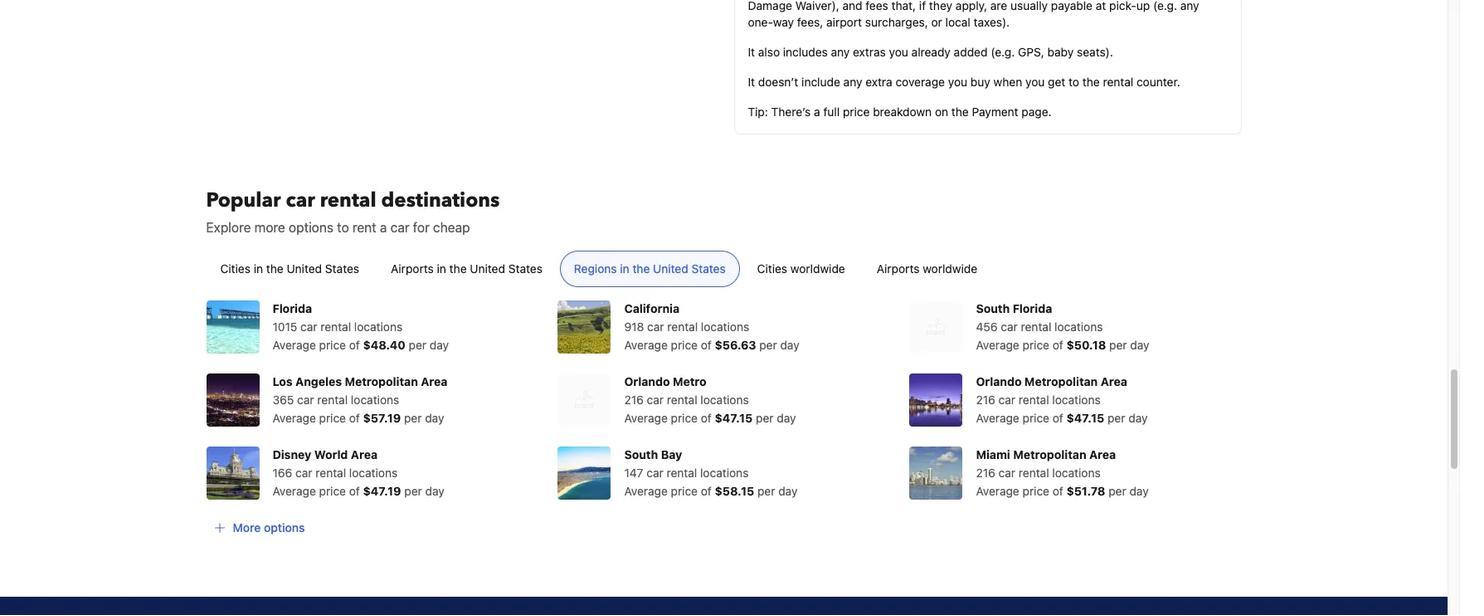 Task type: locate. For each thing, give the bounding box(es) containing it.
of inside florida 1015 car rental locations average price of $48.40 per day
[[349, 338, 360, 352]]

per inside 'los angeles metropolitan area 365 car rental locations average price of $57.19 per day'
[[404, 411, 422, 425]]

0 horizontal spatial states
[[325, 262, 359, 276]]

2 orlando from the left
[[977, 375, 1022, 389]]

you
[[889, 45, 909, 59], [949, 75, 968, 89], [1026, 75, 1045, 89]]

angeles
[[296, 375, 342, 389]]

of left $47.19
[[349, 484, 360, 498]]

area inside orlando metropolitan area 216 car rental locations average price of $47.15 per day
[[1101, 375, 1128, 389]]

per inside florida 1015 car rental locations average price of $48.40 per day
[[409, 338, 427, 352]]

average
[[273, 338, 316, 352], [625, 338, 668, 352], [977, 338, 1020, 352], [273, 411, 316, 425], [625, 411, 668, 425], [977, 411, 1020, 425], [273, 484, 316, 498], [625, 484, 668, 498], [977, 484, 1020, 498]]

216 right the cheap car rental in orlando metro image
[[625, 393, 644, 407]]

the right on
[[952, 105, 969, 119]]

price up metro
[[671, 338, 698, 352]]

0 horizontal spatial $47.15
[[715, 411, 753, 425]]

average inside south florida 456 car rental locations average price of $50.18 per day
[[977, 338, 1020, 352]]

2 states from the left
[[509, 262, 543, 276]]

orlando inside orlando metro 216 car rental locations average price of $47.15 per day
[[625, 375, 670, 389]]

2 horizontal spatial united
[[653, 262, 689, 276]]

united for cities
[[287, 262, 322, 276]]

day inside orlando metropolitan area 216 car rental locations average price of $47.15 per day
[[1129, 411, 1148, 425]]

states left regions
[[509, 262, 543, 276]]

3 united from the left
[[653, 262, 689, 276]]

orlando down '456'
[[977, 375, 1022, 389]]

day
[[430, 338, 449, 352], [781, 338, 800, 352], [1131, 338, 1150, 352], [425, 411, 444, 425], [777, 411, 796, 425], [1129, 411, 1148, 425], [425, 484, 445, 498], [779, 484, 798, 498], [1130, 484, 1149, 498]]

locations inside disney world area 166 car rental locations average price of $47.19 per day
[[349, 466, 398, 480]]

tab list containing cities in the united states
[[193, 251, 1255, 288]]

per up miami metropolitan area 216 car rental locations average price of $51.78 per day
[[1108, 411, 1126, 425]]

in right regions
[[620, 262, 630, 276]]

of inside california 918 car rental locations average price of $56.63 per day
[[701, 338, 712, 352]]

locations up $50.18
[[1055, 320, 1104, 334]]

1 florida from the left
[[273, 302, 312, 316]]

price up angeles
[[319, 338, 346, 352]]

south
[[977, 302, 1010, 316], [625, 448, 658, 462]]

1 horizontal spatial to
[[1069, 75, 1080, 89]]

in
[[254, 262, 263, 276], [437, 262, 446, 276], [620, 262, 630, 276]]

cities worldwide button
[[743, 251, 860, 287]]

per right $47.19
[[405, 484, 422, 498]]

rental up rent
[[320, 187, 376, 214]]

states for airports in the united states
[[509, 262, 543, 276]]

locations up $48.40
[[354, 320, 403, 334]]

of left $50.18
[[1053, 338, 1064, 352]]

1 worldwide from the left
[[791, 262, 846, 276]]

south up 147
[[625, 448, 658, 462]]

2 it from the top
[[748, 75, 755, 89]]

0 horizontal spatial florida
[[273, 302, 312, 316]]

orlando for car
[[625, 375, 670, 389]]

orlando
[[625, 375, 670, 389], [977, 375, 1022, 389]]

day inside orlando metro 216 car rental locations average price of $47.15 per day
[[777, 411, 796, 425]]

2 $47.15 from the left
[[1067, 411, 1105, 425]]

south inside south bay 147 car rental locations average price of $58.15 per day
[[625, 448, 658, 462]]

average up the miami
[[977, 411, 1020, 425]]

area
[[421, 375, 448, 389], [1101, 375, 1128, 389], [351, 448, 378, 462], [1090, 448, 1117, 462]]

locations up $56.63
[[701, 320, 750, 334]]

216
[[625, 393, 644, 407], [977, 393, 996, 407], [977, 466, 996, 480]]

0 vertical spatial a
[[814, 105, 821, 119]]

2 cities from the left
[[758, 262, 788, 276]]

metropolitan inside 'los angeles metropolitan area 365 car rental locations average price of $57.19 per day'
[[345, 375, 418, 389]]

price inside california 918 car rental locations average price of $56.63 per day
[[671, 338, 698, 352]]

coverage
[[896, 75, 945, 89]]

of inside south bay 147 car rental locations average price of $58.15 per day
[[701, 484, 712, 498]]

extra
[[866, 75, 893, 89]]

metropolitan
[[345, 375, 418, 389], [1025, 375, 1098, 389], [1014, 448, 1087, 462]]

more
[[233, 521, 261, 535]]

$56.63
[[715, 338, 757, 352]]

per right $58.15
[[758, 484, 776, 498]]

united down cheap
[[470, 262, 505, 276]]

airports inside 'button'
[[877, 262, 920, 276]]

average inside south bay 147 car rental locations average price of $58.15 per day
[[625, 484, 668, 498]]

area for miami metropolitan area 216 car rental locations average price of $51.78 per day
[[1090, 448, 1117, 462]]

rental up miami metropolitan area 216 car rental locations average price of $51.78 per day
[[1019, 393, 1050, 407]]

airports for airports worldwide
[[877, 262, 920, 276]]

locations inside south bay 147 car rental locations average price of $58.15 per day
[[701, 466, 749, 480]]

cities in the united states button
[[206, 251, 374, 287]]

extras
[[853, 45, 886, 59]]

locations inside florida 1015 car rental locations average price of $48.40 per day
[[354, 320, 403, 334]]

california
[[625, 302, 680, 316]]

tab list
[[193, 251, 1255, 288]]

3 states from the left
[[692, 262, 726, 276]]

average inside miami metropolitan area 216 car rental locations average price of $51.78 per day
[[977, 484, 1020, 498]]

rental inside south bay 147 car rental locations average price of $58.15 per day
[[667, 466, 697, 480]]

car up bay
[[647, 393, 664, 407]]

it left doesn't
[[748, 75, 755, 89]]

options inside popular car rental destinations explore more options to rent a car for cheap
[[289, 220, 334, 235]]

car inside california 918 car rental locations average price of $56.63 per day
[[648, 320, 665, 334]]

rent
[[353, 220, 377, 235]]

florida
[[273, 302, 312, 316], [1013, 302, 1053, 316]]

cheap car rental in south bay image
[[558, 447, 611, 500]]

0 horizontal spatial cities
[[220, 262, 251, 276]]

$47.15 up south bay 147 car rental locations average price of $58.15 per day
[[715, 411, 753, 425]]

states down rent
[[325, 262, 359, 276]]

options
[[289, 220, 334, 235], [264, 521, 305, 535]]

to left rent
[[337, 220, 349, 235]]

locations inside orlando metropolitan area 216 car rental locations average price of $47.15 per day
[[1053, 393, 1101, 407]]

airports
[[391, 262, 434, 276], [877, 262, 920, 276]]

0 horizontal spatial united
[[287, 262, 322, 276]]

worldwide inside 'button'
[[923, 262, 978, 276]]

per inside orlando metropolitan area 216 car rental locations average price of $47.15 per day
[[1108, 411, 1126, 425]]

0 horizontal spatial in
[[254, 262, 263, 276]]

per right $50.18
[[1110, 338, 1128, 352]]

2 horizontal spatial in
[[620, 262, 630, 276]]

1 united from the left
[[287, 262, 322, 276]]

it for it also includes any extras you already added (e.g. gps, baby seats).
[[748, 45, 755, 59]]

car right the 166
[[296, 466, 313, 480]]

options right more
[[264, 521, 305, 535]]

rental
[[1104, 75, 1134, 89], [320, 187, 376, 214], [321, 320, 351, 334], [668, 320, 698, 334], [1021, 320, 1052, 334], [317, 393, 348, 407], [667, 393, 698, 407], [1019, 393, 1050, 407], [316, 466, 346, 480], [667, 466, 697, 480], [1019, 466, 1050, 480]]

price left $50.18
[[1023, 338, 1050, 352]]

0 horizontal spatial orlando
[[625, 375, 670, 389]]

worldwide inside button
[[791, 262, 846, 276]]

options right the more
[[289, 220, 334, 235]]

a left full
[[814, 105, 821, 119]]

0 vertical spatial options
[[289, 220, 334, 235]]

car right 1015
[[301, 320, 318, 334]]

a inside popular car rental destinations explore more options to rent a car for cheap
[[380, 220, 387, 235]]

0 horizontal spatial airports
[[391, 262, 434, 276]]

united for regions
[[653, 262, 689, 276]]

orlando metropolitan area 216 car rental locations average price of $47.15 per day
[[977, 375, 1148, 425]]

car inside disney world area 166 car rental locations average price of $47.19 per day
[[296, 466, 313, 480]]

orlando for 216
[[977, 375, 1022, 389]]

the
[[1083, 75, 1100, 89], [952, 105, 969, 119], [266, 262, 284, 276], [450, 262, 467, 276], [633, 262, 650, 276]]

you right the extras at top
[[889, 45, 909, 59]]

per inside south florida 456 car rental locations average price of $50.18 per day
[[1110, 338, 1128, 352]]

$47.15 up miami metropolitan area 216 car rental locations average price of $51.78 per day
[[1067, 411, 1105, 425]]

average down the miami
[[977, 484, 1020, 498]]

0 vertical spatial to
[[1069, 75, 1080, 89]]

rental down metro
[[667, 393, 698, 407]]

average down the 166
[[273, 484, 316, 498]]

states up california 918 car rental locations average price of $56.63 per day
[[692, 262, 726, 276]]

car down the miami
[[999, 466, 1016, 480]]

orlando left metro
[[625, 375, 670, 389]]

1 airports from the left
[[391, 262, 434, 276]]

of left $58.15
[[701, 484, 712, 498]]

1 horizontal spatial south
[[977, 302, 1010, 316]]

locations inside miami metropolitan area 216 car rental locations average price of $51.78 per day
[[1053, 466, 1101, 480]]

price up miami metropolitan area 216 car rental locations average price of $51.78 per day
[[1023, 411, 1050, 425]]

0 vertical spatial any
[[831, 45, 850, 59]]

1 vertical spatial a
[[380, 220, 387, 235]]

florida inside south florida 456 car rental locations average price of $50.18 per day
[[1013, 302, 1053, 316]]

1 horizontal spatial cities
[[758, 262, 788, 276]]

you left buy
[[949, 75, 968, 89]]

price inside orlando metropolitan area 216 car rental locations average price of $47.15 per day
[[1023, 411, 1050, 425]]

in down the more
[[254, 262, 263, 276]]

cheap car rental in florida image
[[206, 301, 259, 354]]

states
[[325, 262, 359, 276], [509, 262, 543, 276], [692, 262, 726, 276]]

airports inside button
[[391, 262, 434, 276]]

to
[[1069, 75, 1080, 89], [337, 220, 349, 235]]

it left also
[[748, 45, 755, 59]]

airports worldwide button
[[863, 251, 992, 287]]

buy
[[971, 75, 991, 89]]

1 horizontal spatial worldwide
[[923, 262, 978, 276]]

of left $57.19 at the bottom of the page
[[349, 411, 360, 425]]

car inside south bay 147 car rental locations average price of $58.15 per day
[[647, 466, 664, 480]]

1 horizontal spatial $47.15
[[1067, 411, 1105, 425]]

car right 147
[[647, 466, 664, 480]]

per
[[409, 338, 427, 352], [760, 338, 778, 352], [1110, 338, 1128, 352], [404, 411, 422, 425], [756, 411, 774, 425], [1108, 411, 1126, 425], [405, 484, 422, 498], [758, 484, 776, 498], [1109, 484, 1127, 498]]

more
[[255, 220, 285, 235]]

cheap car rental in orlando metropolitan area image
[[910, 374, 963, 427]]

south bay 147 car rental locations average price of $58.15 per day
[[625, 448, 798, 498]]

in for regions
[[620, 262, 630, 276]]

rental down angeles
[[317, 393, 348, 407]]

tip: there's a full price breakdown on the payment page.
[[748, 105, 1052, 119]]

added
[[954, 45, 988, 59]]

average down 1015
[[273, 338, 316, 352]]

locations inside south florida 456 car rental locations average price of $50.18 per day
[[1055, 320, 1104, 334]]

options inside button
[[264, 521, 305, 535]]

per up south bay 147 car rental locations average price of $58.15 per day
[[756, 411, 774, 425]]

price up world
[[319, 411, 346, 425]]

216 inside miami metropolitan area 216 car rental locations average price of $51.78 per day
[[977, 466, 996, 480]]

365
[[273, 393, 294, 407]]

1 vertical spatial south
[[625, 448, 658, 462]]

per right $48.40
[[409, 338, 427, 352]]

2 in from the left
[[437, 262, 446, 276]]

1 horizontal spatial a
[[814, 105, 821, 119]]

the for regions in the united states
[[633, 262, 650, 276]]

1 it from the top
[[748, 45, 755, 59]]

of up miami metropolitan area 216 car rental locations average price of $51.78 per day
[[1053, 411, 1064, 425]]

destinations
[[381, 187, 500, 214]]

cheap car rental in miami metropolitan area image
[[910, 447, 963, 500]]

locations up $57.19 at the bottom of the page
[[351, 393, 399, 407]]

0 horizontal spatial to
[[337, 220, 349, 235]]

$47.15
[[715, 411, 753, 425], [1067, 411, 1105, 425]]

car right 365 at left
[[297, 393, 314, 407]]

average down 365 at left
[[273, 411, 316, 425]]

airports down for
[[391, 262, 434, 276]]

price down metro
[[671, 411, 698, 425]]

1 $47.15 from the left
[[715, 411, 753, 425]]

0 horizontal spatial worldwide
[[791, 262, 846, 276]]

rental down bay
[[667, 466, 697, 480]]

car down california
[[648, 320, 665, 334]]

of inside orlando metropolitan area 216 car rental locations average price of $47.15 per day
[[1053, 411, 1064, 425]]

1 vertical spatial it
[[748, 75, 755, 89]]

per right $57.19 at the bottom of the page
[[404, 411, 422, 425]]

2 worldwide from the left
[[923, 262, 978, 276]]

1 in from the left
[[254, 262, 263, 276]]

los
[[273, 375, 293, 389]]

cities for cities worldwide
[[758, 262, 788, 276]]

united for airports
[[470, 262, 505, 276]]

airports up cheap car rental in south florida image
[[877, 262, 920, 276]]

cheap car rental in california image
[[558, 301, 611, 354]]

united up california
[[653, 262, 689, 276]]

get
[[1048, 75, 1066, 89]]

locations down $50.18
[[1053, 393, 1101, 407]]

of inside south florida 456 car rental locations average price of $50.18 per day
[[1053, 338, 1064, 352]]

$51.78
[[1067, 484, 1106, 498]]

area inside disney world area 166 car rental locations average price of $47.19 per day
[[351, 448, 378, 462]]

of left $51.78
[[1053, 484, 1064, 498]]

price left $51.78
[[1023, 484, 1050, 498]]

1 horizontal spatial orlando
[[977, 375, 1022, 389]]

price inside 'los angeles metropolitan area 365 car rental locations average price of $57.19 per day'
[[319, 411, 346, 425]]

of inside 'los angeles metropolitan area 365 car rental locations average price of $57.19 per day'
[[349, 411, 360, 425]]

states for cities in the united states
[[325, 262, 359, 276]]

1 states from the left
[[325, 262, 359, 276]]

united up 1015
[[287, 262, 322, 276]]

1 horizontal spatial airports
[[877, 262, 920, 276]]

locations inside orlando metro 216 car rental locations average price of $47.15 per day
[[701, 393, 749, 407]]

locations
[[354, 320, 403, 334], [701, 320, 750, 334], [1055, 320, 1104, 334], [351, 393, 399, 407], [701, 393, 749, 407], [1053, 393, 1101, 407], [349, 466, 398, 480], [701, 466, 749, 480], [1053, 466, 1101, 480]]

include
[[802, 75, 841, 89]]

the up california
[[633, 262, 650, 276]]

when
[[994, 75, 1023, 89]]

average up bay
[[625, 411, 668, 425]]

locations up $51.78
[[1053, 466, 1101, 480]]

worldwide for cities worldwide
[[791, 262, 846, 276]]

0 vertical spatial south
[[977, 302, 1010, 316]]

1 orlando from the left
[[625, 375, 670, 389]]

0 horizontal spatial you
[[889, 45, 909, 59]]

south up '456'
[[977, 302, 1010, 316]]

disney
[[273, 448, 312, 462]]

seats).
[[1077, 45, 1114, 59]]

0 horizontal spatial south
[[625, 448, 658, 462]]

metro
[[673, 375, 707, 389]]

car up the miami
[[999, 393, 1016, 407]]

cities
[[220, 262, 251, 276], [758, 262, 788, 276]]

locations up $47.19
[[349, 466, 398, 480]]

of
[[349, 338, 360, 352], [701, 338, 712, 352], [1053, 338, 1064, 352], [349, 411, 360, 425], [701, 411, 712, 425], [1053, 411, 1064, 425], [349, 484, 360, 498], [701, 484, 712, 498], [1053, 484, 1064, 498]]

you left get
[[1026, 75, 1045, 89]]

0 vertical spatial it
[[748, 45, 755, 59]]

1 horizontal spatial united
[[470, 262, 505, 276]]

1 vertical spatial options
[[264, 521, 305, 535]]

2 united from the left
[[470, 262, 505, 276]]

0 horizontal spatial a
[[380, 220, 387, 235]]

216 right cheap car rental in orlando metropolitan area image
[[977, 393, 996, 407]]

metropolitan inside miami metropolitan area 216 car rental locations average price of $51.78 per day
[[1014, 448, 1087, 462]]

per right $56.63
[[760, 338, 778, 352]]

rental down california
[[668, 320, 698, 334]]

(e.g.
[[991, 45, 1015, 59]]

1 vertical spatial any
[[844, 75, 863, 89]]

1 vertical spatial to
[[337, 220, 349, 235]]

south florida 456 car rental locations average price of $50.18 per day
[[977, 302, 1150, 352]]

doesn't
[[759, 75, 799, 89]]

1 horizontal spatial states
[[509, 262, 543, 276]]

to inside popular car rental destinations explore more options to rent a car for cheap
[[337, 220, 349, 235]]

explore
[[206, 220, 251, 235]]

rental down world
[[316, 466, 346, 480]]

average down 147
[[625, 484, 668, 498]]

per inside disney world area 166 car rental locations average price of $47.19 per day
[[405, 484, 422, 498]]

any left the extras at top
[[831, 45, 850, 59]]

area for orlando metropolitan area 216 car rental locations average price of $47.15 per day
[[1101, 375, 1128, 389]]

per inside california 918 car rental locations average price of $56.63 per day
[[760, 338, 778, 352]]

car inside florida 1015 car rental locations average price of $48.40 per day
[[301, 320, 318, 334]]

per right $51.78
[[1109, 484, 1127, 498]]

it doesn't include any extra coverage you buy when you get to the rental counter.
[[748, 75, 1181, 89]]

area inside miami metropolitan area 216 car rental locations average price of $51.78 per day
[[1090, 448, 1117, 462]]

average down '456'
[[977, 338, 1020, 352]]

2 florida from the left
[[1013, 302, 1053, 316]]

metropolitan inside orlando metropolitan area 216 car rental locations average price of $47.15 per day
[[1025, 375, 1098, 389]]

payment
[[972, 105, 1019, 119]]

day inside 'los angeles metropolitan area 365 car rental locations average price of $57.19 per day'
[[425, 411, 444, 425]]

any
[[831, 45, 850, 59], [844, 75, 863, 89]]

of down metro
[[701, 411, 712, 425]]

1 horizontal spatial in
[[437, 262, 446, 276]]

a right rent
[[380, 220, 387, 235]]

metropolitan up $51.78
[[1014, 448, 1087, 462]]

includes
[[783, 45, 828, 59]]

locations up $58.15
[[701, 466, 749, 480]]

1 horizontal spatial florida
[[1013, 302, 1053, 316]]

rental inside 'los angeles metropolitan area 365 car rental locations average price of $57.19 per day'
[[317, 393, 348, 407]]

2 horizontal spatial states
[[692, 262, 726, 276]]

orlando inside orlando metropolitan area 216 car rental locations average price of $47.15 per day
[[977, 375, 1022, 389]]

2 airports from the left
[[877, 262, 920, 276]]

worldwide
[[791, 262, 846, 276], [923, 262, 978, 276]]

the down the more
[[266, 262, 284, 276]]

216 inside orlando metropolitan area 216 car rental locations average price of $47.15 per day
[[977, 393, 996, 407]]

rental inside orlando metro 216 car rental locations average price of $47.15 per day
[[667, 393, 698, 407]]

locations down metro
[[701, 393, 749, 407]]

the down cheap
[[450, 262, 467, 276]]

price down world
[[319, 484, 346, 498]]

to right get
[[1069, 75, 1080, 89]]

regions in the united states
[[574, 262, 726, 276]]

of left $48.40
[[349, 338, 360, 352]]

more options
[[233, 521, 305, 535]]

metropolitan up $57.19 at the bottom of the page
[[345, 375, 418, 389]]

rental inside california 918 car rental locations average price of $56.63 per day
[[668, 320, 698, 334]]

any left extra
[[844, 75, 863, 89]]

price
[[843, 105, 870, 119], [319, 338, 346, 352], [671, 338, 698, 352], [1023, 338, 1050, 352], [319, 411, 346, 425], [671, 411, 698, 425], [1023, 411, 1050, 425], [319, 484, 346, 498], [671, 484, 698, 498], [1023, 484, 1050, 498]]

south inside south florida 456 car rental locations average price of $50.18 per day
[[977, 302, 1010, 316]]

3 in from the left
[[620, 262, 630, 276]]

it
[[748, 45, 755, 59], [748, 75, 755, 89]]

1 cities from the left
[[220, 262, 251, 276]]

price down bay
[[671, 484, 698, 498]]



Task type: describe. For each thing, give the bounding box(es) containing it.
2 horizontal spatial you
[[1026, 75, 1045, 89]]

for
[[413, 220, 430, 235]]

price inside south bay 147 car rental locations average price of $58.15 per day
[[671, 484, 698, 498]]

also
[[759, 45, 780, 59]]

per inside orlando metro 216 car rental locations average price of $47.15 per day
[[756, 411, 774, 425]]

south for 147
[[625, 448, 658, 462]]

it also includes any extras you already added (e.g. gps, baby seats).
[[748, 45, 1114, 59]]

average inside disney world area 166 car rental locations average price of $47.19 per day
[[273, 484, 316, 498]]

metropolitan for orlando
[[1025, 375, 1098, 389]]

car inside south florida 456 car rental locations average price of $50.18 per day
[[1001, 320, 1018, 334]]

worldwide for airports worldwide
[[923, 262, 978, 276]]

airports worldwide
[[877, 262, 978, 276]]

cities worldwide
[[758, 262, 846, 276]]

it for it doesn't include any extra coverage you buy when you get to the rental counter.
[[748, 75, 755, 89]]

airports in the united states
[[391, 262, 543, 276]]

day inside south florida 456 car rental locations average price of $50.18 per day
[[1131, 338, 1150, 352]]

$57.19
[[363, 411, 401, 425]]

$47.19
[[363, 484, 401, 498]]

in for cities
[[254, 262, 263, 276]]

car inside 'los angeles metropolitan area 365 car rental locations average price of $57.19 per day'
[[297, 393, 314, 407]]

day inside south bay 147 car rental locations average price of $58.15 per day
[[779, 484, 798, 498]]

average inside california 918 car rental locations average price of $56.63 per day
[[625, 338, 668, 352]]

airports for airports in the united states
[[391, 262, 434, 276]]

cheap car rental in south florida image
[[910, 301, 963, 354]]

cheap car rental in disney world area image
[[206, 447, 259, 500]]

cheap car rental in orlando metro image
[[558, 374, 611, 427]]

price inside south florida 456 car rental locations average price of $50.18 per day
[[1023, 338, 1050, 352]]

price inside florida 1015 car rental locations average price of $48.40 per day
[[319, 338, 346, 352]]

day inside disney world area 166 car rental locations average price of $47.19 per day
[[425, 484, 445, 498]]

rental inside orlando metropolitan area 216 car rental locations average price of $47.15 per day
[[1019, 393, 1050, 407]]

$50.18
[[1067, 338, 1107, 352]]

price right full
[[843, 105, 870, 119]]

day inside california 918 car rental locations average price of $56.63 per day
[[781, 338, 800, 352]]

the for cities in the united states
[[266, 262, 284, 276]]

popular
[[206, 187, 281, 214]]

$48.40
[[363, 338, 406, 352]]

any for extra
[[844, 75, 863, 89]]

counter.
[[1137, 75, 1181, 89]]

page.
[[1022, 105, 1052, 119]]

popular car rental destinations explore more options to rent a car for cheap
[[206, 187, 500, 235]]

day inside florida 1015 car rental locations average price of $48.40 per day
[[430, 338, 449, 352]]

the for airports in the united states
[[450, 262, 467, 276]]

gps,
[[1019, 45, 1045, 59]]

rental inside popular car rental destinations explore more options to rent a car for cheap
[[320, 187, 376, 214]]

rental inside florida 1015 car rental locations average price of $48.40 per day
[[321, 320, 351, 334]]

metropolitan for miami
[[1014, 448, 1087, 462]]

147
[[625, 466, 644, 480]]

disney world area 166 car rental locations average price of $47.19 per day
[[273, 448, 445, 498]]

rental inside south florida 456 car rental locations average price of $50.18 per day
[[1021, 320, 1052, 334]]

locations inside california 918 car rental locations average price of $56.63 per day
[[701, 320, 750, 334]]

1 horizontal spatial you
[[949, 75, 968, 89]]

there's
[[772, 105, 811, 119]]

florida 1015 car rental locations average price of $48.40 per day
[[273, 302, 449, 352]]

cheap car rental in los angeles metropolitan area image
[[206, 374, 259, 427]]

price inside orlando metro 216 car rental locations average price of $47.15 per day
[[671, 411, 698, 425]]

average inside orlando metro 216 car rental locations average price of $47.15 per day
[[625, 411, 668, 425]]

of inside miami metropolitan area 216 car rental locations average price of $51.78 per day
[[1053, 484, 1064, 498]]

car right popular
[[286, 187, 315, 214]]

166
[[273, 466, 292, 480]]

of inside disney world area 166 car rental locations average price of $47.19 per day
[[349, 484, 360, 498]]

full
[[824, 105, 840, 119]]

tip:
[[748, 105, 768, 119]]

cheap
[[433, 220, 470, 235]]

bay
[[661, 448, 683, 462]]

regions
[[574, 262, 617, 276]]

216 for miami metropolitan area
[[977, 466, 996, 480]]

per inside miami metropolitan area 216 car rental locations average price of $51.78 per day
[[1109, 484, 1127, 498]]

car inside miami metropolitan area 216 car rental locations average price of $51.78 per day
[[999, 466, 1016, 480]]

miami
[[977, 448, 1011, 462]]

456
[[977, 320, 998, 334]]

car inside orlando metro 216 car rental locations average price of $47.15 per day
[[647, 393, 664, 407]]

on
[[935, 105, 949, 119]]

average inside orlando metropolitan area 216 car rental locations average price of $47.15 per day
[[977, 411, 1020, 425]]

average inside florida 1015 car rental locations average price of $48.40 per day
[[273, 338, 316, 352]]

of inside orlando metro 216 car rental locations average price of $47.15 per day
[[701, 411, 712, 425]]

area for disney world area 166 car rental locations average price of $47.19 per day
[[351, 448, 378, 462]]

world
[[314, 448, 348, 462]]

price inside miami metropolitan area 216 car rental locations average price of $51.78 per day
[[1023, 484, 1050, 498]]

airports in the united states button
[[377, 251, 557, 287]]

$47.15 inside orlando metropolitan area 216 car rental locations average price of $47.15 per day
[[1067, 411, 1105, 425]]

rental down seats).
[[1104, 75, 1134, 89]]

the down seats).
[[1083, 75, 1100, 89]]

216 for orlando metropolitan area
[[977, 393, 996, 407]]

regions in the united states button
[[560, 251, 740, 287]]

breakdown
[[873, 105, 932, 119]]

more options button
[[206, 513, 312, 543]]

miami metropolitan area 216 car rental locations average price of $51.78 per day
[[977, 448, 1149, 498]]

florida inside florida 1015 car rental locations average price of $48.40 per day
[[273, 302, 312, 316]]

average inside 'los angeles metropolitan area 365 car rental locations average price of $57.19 per day'
[[273, 411, 316, 425]]

cities for cities in the united states
[[220, 262, 251, 276]]

918
[[625, 320, 644, 334]]

in for airports
[[437, 262, 446, 276]]

per inside south bay 147 car rental locations average price of $58.15 per day
[[758, 484, 776, 498]]

1015
[[273, 320, 297, 334]]

locations inside 'los angeles metropolitan area 365 car rental locations average price of $57.19 per day'
[[351, 393, 399, 407]]

$47.15 inside orlando metro 216 car rental locations average price of $47.15 per day
[[715, 411, 753, 425]]

california 918 car rental locations average price of $56.63 per day
[[625, 302, 800, 352]]

baby
[[1048, 45, 1074, 59]]

states for regions in the united states
[[692, 262, 726, 276]]

cities in the united states
[[220, 262, 359, 276]]

already
[[912, 45, 951, 59]]

orlando metro 216 car rental locations average price of $47.15 per day
[[625, 375, 796, 425]]

rental inside miami metropolitan area 216 car rental locations average price of $51.78 per day
[[1019, 466, 1050, 480]]

any for extras
[[831, 45, 850, 59]]

los angeles metropolitan area 365 car rental locations average price of $57.19 per day
[[273, 375, 448, 425]]

$58.15
[[715, 484, 755, 498]]

car inside orlando metropolitan area 216 car rental locations average price of $47.15 per day
[[999, 393, 1016, 407]]

216 inside orlando metro 216 car rental locations average price of $47.15 per day
[[625, 393, 644, 407]]

rental inside disney world area 166 car rental locations average price of $47.19 per day
[[316, 466, 346, 480]]

day inside miami metropolitan area 216 car rental locations average price of $51.78 per day
[[1130, 484, 1149, 498]]

south for 456
[[977, 302, 1010, 316]]

car left for
[[391, 220, 410, 235]]

area inside 'los angeles metropolitan area 365 car rental locations average price of $57.19 per day'
[[421, 375, 448, 389]]

price inside disney world area 166 car rental locations average price of $47.19 per day
[[319, 484, 346, 498]]



Task type: vqa. For each thing, say whether or not it's contained in the screenshot.
'Flight + Hotel' link
no



